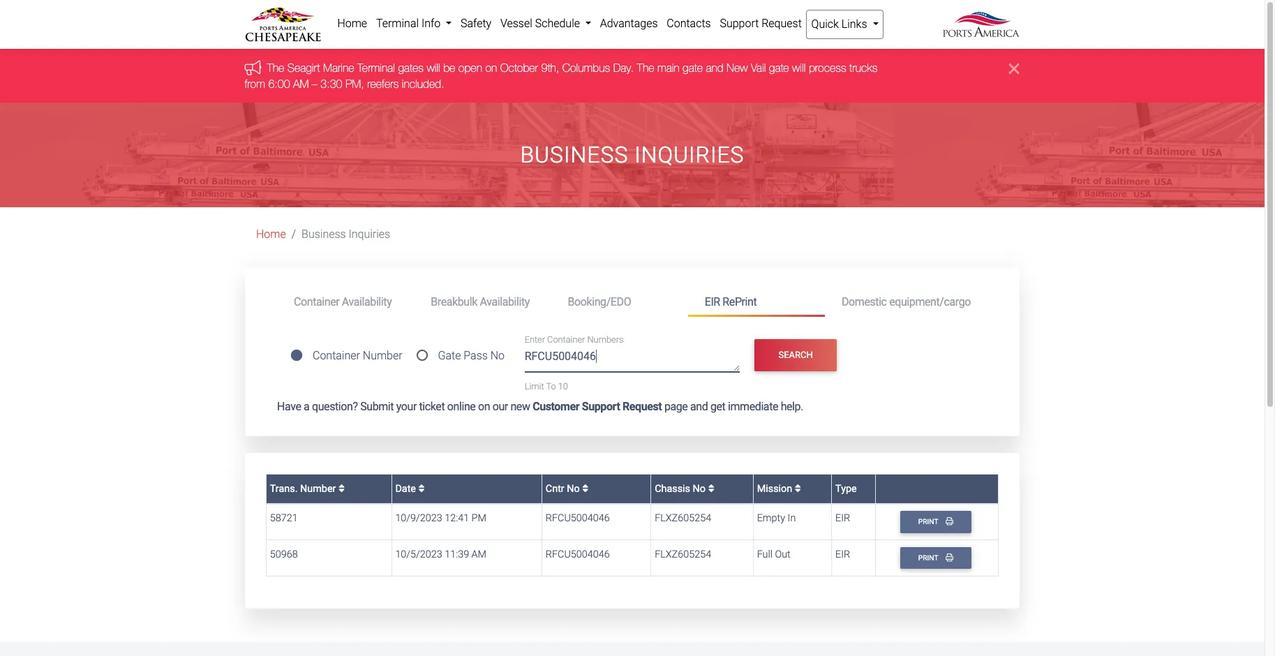 Task type: describe. For each thing, give the bounding box(es) containing it.
in
[[788, 513, 796, 525]]

pm
[[472, 513, 487, 525]]

gates
[[399, 62, 424, 74]]

vessel schedule
[[501, 17, 583, 30]]

0 horizontal spatial home
[[256, 228, 286, 241]]

flxz605254 for empty
[[655, 513, 712, 525]]

pass
[[464, 349, 488, 363]]

help.
[[781, 400, 804, 413]]

1 vertical spatial business inquiries
[[302, 228, 391, 241]]

immediate
[[728, 400, 779, 413]]

1 vertical spatial container
[[548, 335, 585, 345]]

availability for container availability
[[342, 295, 392, 308]]

container availability
[[294, 295, 392, 308]]

2 gate from the left
[[770, 62, 790, 74]]

enter
[[525, 335, 545, 345]]

chassis no
[[655, 483, 709, 495]]

support request
[[720, 17, 802, 30]]

chassis no link
[[655, 483, 715, 495]]

12:41
[[445, 513, 469, 525]]

domestic equipment/cargo
[[842, 295, 971, 308]]

to
[[546, 381, 556, 392]]

a
[[304, 400, 310, 413]]

contacts link
[[663, 10, 716, 38]]

submit
[[360, 400, 394, 413]]

the seagirt marine terminal gates will be open on october 9th, columbus day. the main gate and new vail gate will process trucks from 6:00 am – 3:30 pm, reefers included. alert
[[0, 49, 1265, 103]]

6:00
[[269, 77, 291, 90]]

print for out
[[919, 554, 941, 563]]

seagirt
[[288, 62, 321, 74]]

terminal info
[[376, 17, 444, 30]]

booking/edo
[[568, 295, 631, 308]]

1 horizontal spatial am
[[472, 549, 487, 561]]

0 vertical spatial business inquiries
[[521, 142, 745, 168]]

vessel schedule link
[[496, 10, 596, 38]]

have
[[277, 400, 301, 413]]

2 will from the left
[[793, 62, 807, 74]]

am inside the seagirt marine terminal gates will be open on october 9th, columbus day. the main gate and new vail gate will process trucks from 6:00 am – 3:30 pm, reefers included.
[[294, 77, 309, 90]]

new
[[511, 400, 530, 413]]

no for chassis no
[[693, 483, 706, 495]]

0 vertical spatial support
[[720, 17, 759, 30]]

process
[[810, 62, 847, 74]]

schedule
[[535, 17, 580, 30]]

quick links link
[[807, 10, 884, 39]]

full
[[757, 549, 773, 561]]

domestic
[[842, 295, 887, 308]]

vail
[[752, 62, 767, 74]]

1 vertical spatial inquiries
[[349, 228, 391, 241]]

eir for full out
[[836, 549, 851, 561]]

marine
[[324, 62, 355, 74]]

main
[[658, 62, 680, 74]]

mission link
[[757, 483, 802, 495]]

links
[[842, 17, 868, 31]]

customer support request link
[[533, 400, 662, 413]]

sort image for chassis no
[[709, 484, 715, 494]]

rfcu5004046 for am
[[546, 549, 610, 561]]

from
[[245, 77, 266, 90]]

sort image for cntr no
[[583, 484, 589, 494]]

11:39
[[445, 549, 469, 561]]

print link for full out
[[901, 547, 972, 569]]

columbus
[[563, 62, 611, 74]]

print image for full out
[[946, 554, 954, 561]]

date
[[396, 483, 419, 495]]

enter container numbers
[[525, 335, 624, 345]]

sort image
[[339, 484, 345, 494]]

cntr no link
[[546, 483, 589, 495]]

3:30
[[321, 77, 343, 90]]

breakbulk
[[431, 295, 478, 308]]

out
[[775, 549, 791, 561]]

pm,
[[346, 77, 365, 90]]

get
[[711, 400, 726, 413]]

your
[[396, 400, 417, 413]]

quick
[[812, 17, 839, 31]]

container for container number
[[313, 349, 360, 363]]

october
[[501, 62, 539, 74]]

customer
[[533, 400, 580, 413]]

eir inside 'link'
[[705, 295, 721, 308]]

58721
[[270, 513, 298, 525]]

date link
[[396, 483, 425, 495]]

0 vertical spatial request
[[762, 17, 802, 30]]

terminal info link
[[372, 10, 456, 38]]

ticket
[[419, 400, 445, 413]]

limit
[[525, 381, 544, 392]]

1 vertical spatial business
[[302, 228, 346, 241]]

gate
[[438, 349, 461, 363]]

bullhorn image
[[245, 60, 267, 75]]

9th,
[[542, 62, 560, 74]]

online
[[447, 400, 476, 413]]

have a question? submit your ticket online on our new customer support request page and get immediate help.
[[277, 400, 804, 413]]

safety link
[[456, 10, 496, 38]]

breakbulk availability
[[431, 295, 530, 308]]

container availability link
[[277, 289, 414, 315]]

1 horizontal spatial business
[[521, 142, 629, 168]]

terminal inside the seagirt marine terminal gates will be open on october 9th, columbus day. the main gate and new vail gate will process trucks from 6:00 am – 3:30 pm, reefers included.
[[358, 62, 396, 74]]

trans. number
[[270, 483, 339, 495]]

print image for empty in
[[946, 518, 954, 526]]

advantages
[[600, 17, 658, 30]]

print for in
[[919, 518, 941, 527]]

empty
[[757, 513, 786, 525]]

10/9/2023 12:41 pm
[[396, 513, 487, 525]]



Task type: vqa. For each thing, say whether or not it's contained in the screenshot.
Terminal within the The Seagirt Marine Terminal gates will be open on October 9th, Columbus Day. The main gate and New Vail gate will process trucks from 6:00 AM – 3:30 PM, reefers included.
yes



Task type: locate. For each thing, give the bounding box(es) containing it.
quick links
[[812, 17, 870, 31]]

booking/edo link
[[551, 289, 688, 315]]

1 horizontal spatial will
[[793, 62, 807, 74]]

0 horizontal spatial business inquiries
[[302, 228, 391, 241]]

number up submit
[[363, 349, 403, 363]]

sort image up 10/9/2023
[[419, 484, 425, 494]]

0 vertical spatial on
[[486, 62, 498, 74]]

inquiries
[[635, 142, 745, 168], [349, 228, 391, 241]]

eir left reprint at top right
[[705, 295, 721, 308]]

the right day.
[[638, 62, 655, 74]]

request left "quick"
[[762, 17, 802, 30]]

2 rfcu5004046 from the top
[[546, 549, 610, 561]]

no right pass
[[491, 349, 505, 363]]

container right enter
[[548, 335, 585, 345]]

the
[[267, 62, 285, 74], [638, 62, 655, 74]]

1 horizontal spatial home
[[338, 17, 367, 30]]

0 vertical spatial number
[[363, 349, 403, 363]]

request left page
[[623, 400, 662, 413]]

0 vertical spatial terminal
[[376, 17, 419, 30]]

our
[[493, 400, 508, 413]]

home
[[338, 17, 367, 30], [256, 228, 286, 241]]

2 vertical spatial container
[[313, 349, 360, 363]]

no right cntr
[[567, 483, 580, 495]]

am
[[294, 77, 309, 90], [472, 549, 487, 561]]

0 horizontal spatial no
[[491, 349, 505, 363]]

1 the from the left
[[267, 62, 285, 74]]

1 vertical spatial and
[[691, 400, 708, 413]]

terminal up reefers
[[358, 62, 396, 74]]

advantages link
[[596, 10, 663, 38]]

gate right the main at the top right
[[683, 62, 704, 74]]

0 horizontal spatial number
[[300, 483, 336, 495]]

full out
[[757, 549, 791, 561]]

the seagirt marine terminal gates will be open on october 9th, columbus day. the main gate and new vail gate will process trucks from 6:00 am – 3:30 pm, reefers included. link
[[245, 62, 878, 90]]

0 horizontal spatial the
[[267, 62, 285, 74]]

will left be
[[427, 62, 441, 74]]

contacts
[[667, 17, 711, 30]]

sort image right cntr
[[583, 484, 589, 494]]

10/5/2023
[[396, 549, 443, 561]]

1 vertical spatial terminal
[[358, 62, 396, 74]]

1 horizontal spatial availability
[[480, 295, 530, 308]]

2 print link from the top
[[901, 547, 972, 569]]

1 horizontal spatial no
[[567, 483, 580, 495]]

sort image inside cntr no link
[[583, 484, 589, 494]]

open
[[459, 62, 483, 74]]

0 vertical spatial inquiries
[[635, 142, 745, 168]]

sort image for date
[[419, 484, 425, 494]]

10/9/2023
[[396, 513, 443, 525]]

gate pass no
[[438, 349, 505, 363]]

availability for breakbulk availability
[[480, 295, 530, 308]]

1 vertical spatial on
[[478, 400, 490, 413]]

0 vertical spatial container
[[294, 295, 340, 308]]

will left 'process'
[[793, 62, 807, 74]]

on
[[486, 62, 498, 74], [478, 400, 490, 413]]

number for container number
[[363, 349, 403, 363]]

container number
[[313, 349, 403, 363]]

print image
[[946, 518, 954, 526], [946, 554, 954, 561]]

1 horizontal spatial the
[[638, 62, 655, 74]]

1 vertical spatial print image
[[946, 554, 954, 561]]

2 print image from the top
[[946, 554, 954, 561]]

mission
[[757, 483, 795, 495]]

1 vertical spatial am
[[472, 549, 487, 561]]

reefers
[[368, 77, 399, 90]]

container
[[294, 295, 340, 308], [548, 335, 585, 345], [313, 349, 360, 363]]

sort image up in at the bottom of the page
[[795, 484, 802, 494]]

eir reprint
[[705, 295, 757, 308]]

home link
[[333, 10, 372, 38], [256, 228, 286, 241]]

1 vertical spatial support
[[582, 400, 620, 413]]

request
[[762, 17, 802, 30], [623, 400, 662, 413]]

0 horizontal spatial availability
[[342, 295, 392, 308]]

1 horizontal spatial number
[[363, 349, 403, 363]]

numbers
[[588, 335, 624, 345]]

support right "customer"
[[582, 400, 620, 413]]

0 vertical spatial flxz605254
[[655, 513, 712, 525]]

1 vertical spatial rfcu5004046
[[546, 549, 610, 561]]

0 vertical spatial print link
[[901, 511, 972, 533]]

1 vertical spatial home
[[256, 228, 286, 241]]

2 flxz605254 from the top
[[655, 549, 712, 561]]

0 vertical spatial print
[[919, 518, 941, 527]]

1 horizontal spatial gate
[[770, 62, 790, 74]]

0 horizontal spatial will
[[427, 62, 441, 74]]

rfcu5004046
[[546, 513, 610, 525], [546, 549, 610, 561]]

1 availability from the left
[[342, 295, 392, 308]]

10
[[558, 381, 568, 392]]

1 horizontal spatial inquiries
[[635, 142, 745, 168]]

1 vertical spatial request
[[623, 400, 662, 413]]

flxz605254
[[655, 513, 712, 525], [655, 549, 712, 561]]

0 vertical spatial and
[[707, 62, 724, 74]]

be
[[444, 62, 456, 74]]

eir for empty in
[[836, 513, 851, 525]]

50968
[[270, 549, 298, 561]]

1 horizontal spatial support
[[720, 17, 759, 30]]

1 gate from the left
[[683, 62, 704, 74]]

number for trans. number
[[300, 483, 336, 495]]

domestic equipment/cargo link
[[825, 289, 988, 315]]

1 horizontal spatial request
[[762, 17, 802, 30]]

1 flxz605254 from the top
[[655, 513, 712, 525]]

reprint
[[723, 295, 757, 308]]

0 horizontal spatial business
[[302, 228, 346, 241]]

question?
[[312, 400, 358, 413]]

0 horizontal spatial inquiries
[[349, 228, 391, 241]]

0 vertical spatial business
[[521, 142, 629, 168]]

1 horizontal spatial home link
[[333, 10, 372, 38]]

trans.
[[270, 483, 298, 495]]

on inside the seagirt marine terminal gates will be open on october 9th, columbus day. the main gate and new vail gate will process trucks from 6:00 am – 3:30 pm, reefers included.
[[486, 62, 498, 74]]

the up 6:00
[[267, 62, 285, 74]]

support request link
[[716, 10, 807, 38]]

1 vertical spatial flxz605254
[[655, 549, 712, 561]]

no for cntr no
[[567, 483, 580, 495]]

rfcu5004046 for pm
[[546, 513, 610, 525]]

breakbulk availability link
[[414, 289, 551, 315]]

flxz605254 for full
[[655, 549, 712, 561]]

0 vertical spatial home
[[338, 17, 367, 30]]

container for container availability
[[294, 295, 340, 308]]

2 availability from the left
[[480, 295, 530, 308]]

search button
[[755, 339, 837, 372]]

business inquiries
[[521, 142, 745, 168], [302, 228, 391, 241]]

1 sort image from the left
[[419, 484, 425, 494]]

1 print link from the top
[[901, 511, 972, 533]]

2 vertical spatial eir
[[836, 549, 851, 561]]

and inside the seagirt marine terminal gates will be open on october 9th, columbus day. the main gate and new vail gate will process trucks from 6:00 am – 3:30 pm, reefers included.
[[707, 62, 724, 74]]

trans. number link
[[270, 483, 345, 495]]

0 vertical spatial home link
[[333, 10, 372, 38]]

0 vertical spatial print image
[[946, 518, 954, 526]]

number left sort image
[[300, 483, 336, 495]]

empty in
[[757, 513, 796, 525]]

terminal left info
[[376, 17, 419, 30]]

on left our
[[478, 400, 490, 413]]

eir right the 'out'
[[836, 549, 851, 561]]

0 vertical spatial am
[[294, 77, 309, 90]]

no right chassis on the bottom
[[693, 483, 706, 495]]

sort image inside mission link
[[795, 484, 802, 494]]

10/5/2023 11:39 am
[[396, 549, 487, 561]]

sort image for mission
[[795, 484, 802, 494]]

and
[[707, 62, 724, 74], [691, 400, 708, 413]]

0 horizontal spatial home link
[[256, 228, 286, 241]]

close image
[[1010, 60, 1020, 77]]

sort image
[[419, 484, 425, 494], [583, 484, 589, 494], [709, 484, 715, 494], [795, 484, 802, 494]]

1 vertical spatial print
[[919, 554, 941, 563]]

1 horizontal spatial business inquiries
[[521, 142, 745, 168]]

search
[[779, 350, 813, 361]]

chassis
[[655, 483, 691, 495]]

gate
[[683, 62, 704, 74], [770, 62, 790, 74]]

0 horizontal spatial gate
[[683, 62, 704, 74]]

sort image inside chassis no link
[[709, 484, 715, 494]]

0 horizontal spatial support
[[582, 400, 620, 413]]

4 sort image from the left
[[795, 484, 802, 494]]

support up new
[[720, 17, 759, 30]]

page
[[665, 400, 688, 413]]

and left the get
[[691, 400, 708, 413]]

am left –
[[294, 77, 309, 90]]

1 rfcu5004046 from the top
[[546, 513, 610, 525]]

2 sort image from the left
[[583, 484, 589, 494]]

am right the 11:39
[[472, 549, 487, 561]]

1 vertical spatial number
[[300, 483, 336, 495]]

eir reprint link
[[688, 289, 825, 317]]

day.
[[614, 62, 635, 74]]

3 sort image from the left
[[709, 484, 715, 494]]

type
[[836, 483, 857, 495]]

2 horizontal spatial no
[[693, 483, 706, 495]]

the seagirt marine terminal gates will be open on october 9th, columbus day. the main gate and new vail gate will process trucks from 6:00 am – 3:30 pm, reefers included.
[[245, 62, 878, 90]]

container up question?
[[313, 349, 360, 363]]

1 vertical spatial home link
[[256, 228, 286, 241]]

0 horizontal spatial request
[[623, 400, 662, 413]]

vessel
[[501, 17, 533, 30]]

1 print from the top
[[919, 518, 941, 527]]

cntr
[[546, 483, 565, 495]]

sort image right chassis on the bottom
[[709, 484, 715, 494]]

gate right vail
[[770, 62, 790, 74]]

on right open
[[486, 62, 498, 74]]

number
[[363, 349, 403, 363], [300, 483, 336, 495]]

included.
[[402, 77, 445, 90]]

0 horizontal spatial am
[[294, 77, 309, 90]]

sort image inside date link
[[419, 484, 425, 494]]

terminal
[[376, 17, 419, 30], [358, 62, 396, 74]]

container up container number
[[294, 295, 340, 308]]

0 vertical spatial eir
[[705, 295, 721, 308]]

support
[[720, 17, 759, 30], [582, 400, 620, 413]]

1 vertical spatial print link
[[901, 547, 972, 569]]

2 print from the top
[[919, 554, 941, 563]]

eir down "type"
[[836, 513, 851, 525]]

Enter Container Numbers text field
[[525, 348, 740, 372]]

and left new
[[707, 62, 724, 74]]

print
[[919, 518, 941, 527], [919, 554, 941, 563]]

1 will from the left
[[427, 62, 441, 74]]

0 vertical spatial rfcu5004046
[[546, 513, 610, 525]]

availability up enter
[[480, 295, 530, 308]]

container inside container availability link
[[294, 295, 340, 308]]

1 vertical spatial eir
[[836, 513, 851, 525]]

print link
[[901, 511, 972, 533], [901, 547, 972, 569]]

2 the from the left
[[638, 62, 655, 74]]

trucks
[[850, 62, 878, 74]]

availability up container number
[[342, 295, 392, 308]]

safety
[[461, 17, 492, 30]]

info
[[422, 17, 441, 30]]

print link for empty in
[[901, 511, 972, 533]]

1 print image from the top
[[946, 518, 954, 526]]

–
[[312, 77, 318, 90]]



